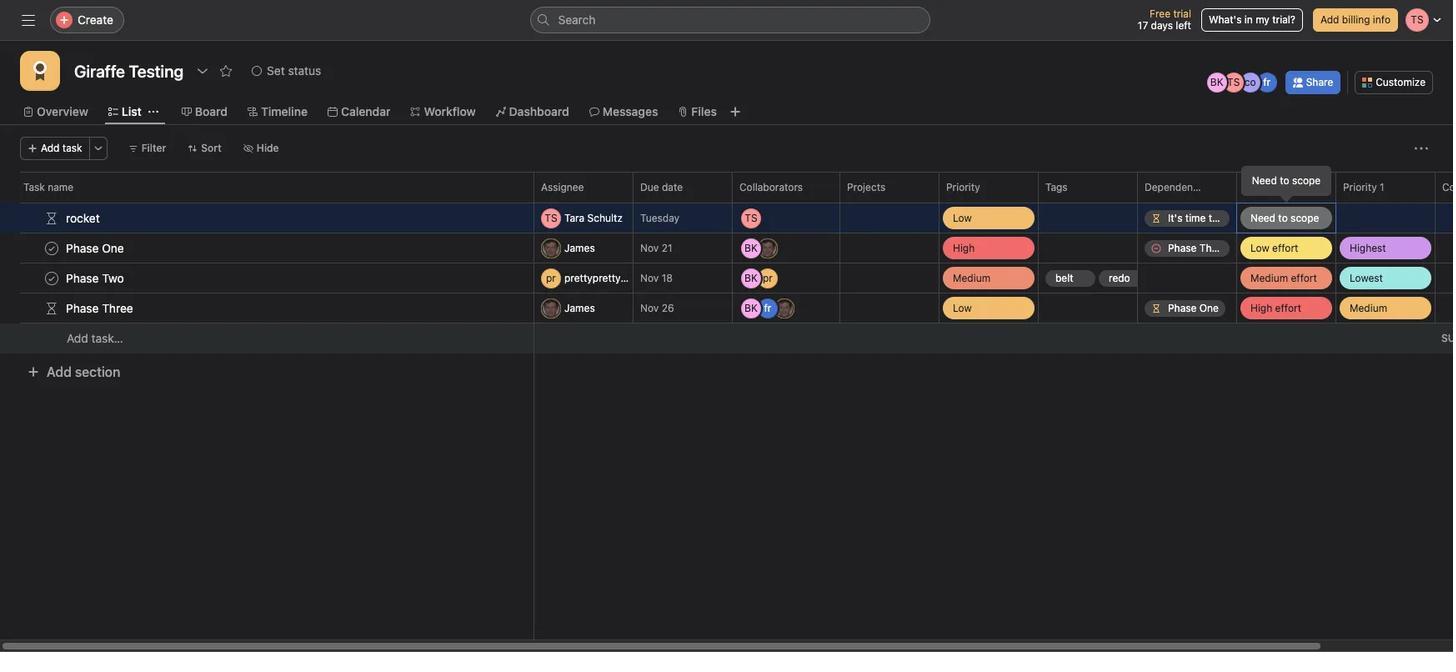 Task type: describe. For each thing, give the bounding box(es) containing it.
overview
[[37, 104, 88, 118]]

medium effort button
[[1237, 263, 1336, 293]]

priority for priority 1
[[1343, 181, 1377, 193]]

what's in my trial?
[[1209, 13, 1296, 26]]

list link
[[108, 103, 142, 121]]

— text field for medium
[[1442, 303, 1453, 315]]

status
[[288, 63, 321, 78]]

add section
[[47, 364, 120, 379]]

need to scope for need to scope tooltip
[[1252, 174, 1321, 187]]

0 vertical spatial ts
[[1227, 76, 1240, 88]]

effort
[[1244, 181, 1270, 193]]

medium for medium dropdown button on the top of page
[[953, 271, 991, 284]]

customize
[[1376, 76, 1426, 88]]

medium button
[[1337, 294, 1435, 323]]

what's
[[1209, 13, 1242, 26]]

add billing info
[[1321, 13, 1391, 26]]

search list box
[[530, 7, 930, 33]]

bk
[[1211, 76, 1224, 88]]

26
[[662, 302, 674, 314]]

1 horizontal spatial medium
[[1251, 271, 1288, 284]]

priority 1
[[1343, 181, 1385, 193]]

share
[[1306, 76, 1333, 88]]

need for need to scope tooltip
[[1252, 174, 1277, 187]]

search
[[558, 13, 596, 27]]

row containing pr
[[0, 261, 1453, 295]]

dashboard link
[[496, 103, 569, 121]]

board link
[[182, 103, 228, 121]]

effort for high effort
[[1275, 301, 1302, 314]]

dependencies image
[[45, 301, 58, 315]]

add for add billing info
[[1321, 13, 1339, 26]]

expand sidebar image
[[22, 13, 35, 27]]

effort for medium effort
[[1291, 271, 1317, 284]]

priority for priority
[[946, 181, 980, 193]]

show options image
[[816, 183, 826, 193]]

files
[[692, 104, 717, 118]]

low button for need to scope
[[940, 203, 1038, 233]]

low for high
[[953, 301, 972, 314]]

18
[[662, 272, 673, 284]]

tara schultz
[[564, 211, 623, 224]]

name
[[48, 181, 73, 193]]

timeline link
[[248, 103, 308, 121]]

show options image
[[196, 64, 209, 78]]

Phase Two text field
[[63, 270, 129, 286]]

trial?
[[1273, 13, 1296, 26]]

messages
[[603, 104, 658, 118]]

create button
[[50, 7, 124, 33]]

add for add section
[[47, 364, 72, 379]]

medium for medium popup button
[[1350, 301, 1388, 314]]

sort
[[201, 142, 222, 154]]

need to scope tooltip
[[1242, 167, 1331, 200]]

create
[[78, 13, 113, 27]]

workflow link
[[411, 103, 476, 121]]

calendar
[[341, 104, 391, 118]]

ja for nov 26
[[546, 301, 557, 314]]

collaborators
[[740, 181, 803, 193]]

1
[[1380, 181, 1385, 193]]

tags for phase three cell
[[1038, 293, 1138, 324]]

billing
[[1342, 13, 1370, 26]]

nov for nov 21
[[640, 242, 659, 254]]

— text field for highest
[[1442, 243, 1453, 255]]

su button
[[1435, 323, 1453, 354]]

in
[[1245, 13, 1253, 26]]

17
[[1138, 19, 1148, 32]]

set status
[[267, 63, 321, 78]]

dashboard
[[509, 104, 569, 118]]

need to scope for need to scope popup button
[[1251, 211, 1319, 224]]

co
[[1442, 181, 1453, 193]]

high effort
[[1251, 301, 1302, 314]]

hide button
[[236, 137, 286, 160]]

filter
[[141, 142, 166, 154]]

header untitled section tree grid
[[0, 201, 1453, 354]]

highest
[[1350, 241, 1386, 254]]

search button
[[530, 7, 930, 33]]

my
[[1256, 13, 1270, 26]]

assignee
[[541, 181, 584, 193]]

lowest button
[[1337, 263, 1435, 293]]

nov 18
[[640, 272, 673, 284]]

medium effort
[[1251, 271, 1317, 284]]

high for high
[[953, 241, 975, 254]]

co
[[1245, 76, 1256, 88]]

ja for nov 21
[[546, 241, 557, 254]]

phase one cell
[[0, 233, 534, 263]]

rocket text field
[[63, 210, 105, 226]]

dependencies image
[[45, 211, 58, 225]]

date
[[662, 181, 683, 193]]

hide
[[257, 142, 279, 154]]

phase two cell
[[0, 263, 534, 294]]

medium button
[[940, 263, 1038, 293]]

files link
[[678, 103, 717, 121]]

nov for nov 26
[[640, 302, 659, 314]]

rocket cell
[[0, 203, 534, 233]]

add billing info button
[[1313, 8, 1398, 32]]

add task… row
[[0, 323, 1453, 354]]

pr
[[546, 271, 556, 284]]



Task type: vqa. For each thing, say whether or not it's contained in the screenshot.
Highest DROPDOWN BUTTON
yes



Task type: locate. For each thing, give the bounding box(es) containing it.
low effort button
[[1237, 233, 1336, 263]]

james down tara
[[564, 241, 595, 254]]

add left billing
[[1321, 13, 1339, 26]]

task name
[[23, 181, 73, 193]]

tuesday
[[640, 212, 680, 224]]

1 nov from the top
[[640, 242, 659, 254]]

low button
[[940, 203, 1038, 233], [940, 294, 1038, 323]]

medium down lowest at the top right
[[1350, 301, 1388, 314]]

1 completed checkbox from the top
[[42, 238, 62, 258]]

what's in my trial? button
[[1201, 8, 1303, 32]]

scope up low effort dropdown button
[[1291, 211, 1319, 224]]

low for need
[[953, 211, 972, 224]]

need for need to scope popup button
[[1251, 211, 1276, 224]]

linked projects for phase one cell
[[840, 233, 940, 263]]

2 vertical spatial effort
[[1275, 301, 1302, 314]]

completed image
[[42, 268, 62, 288]]

add task
[[41, 142, 82, 154]]

1 low button from the top
[[940, 203, 1038, 233]]

medium inside dropdown button
[[953, 271, 991, 284]]

due
[[640, 181, 659, 193]]

0 horizontal spatial priority
[[946, 181, 980, 193]]

effort level
[[1244, 181, 1295, 193]]

medium
[[953, 271, 991, 284], [1251, 271, 1288, 284], [1350, 301, 1388, 314]]

highest button
[[1337, 233, 1435, 263]]

need up need to scope popup button
[[1252, 174, 1277, 187]]

add left task…
[[67, 331, 88, 345]]

low button for high effort
[[940, 294, 1038, 323]]

add task… button
[[67, 329, 123, 348]]

0 vertical spatial to
[[1280, 174, 1290, 187]]

to inside tooltip
[[1280, 174, 1290, 187]]

scope up need to scope popup button
[[1292, 174, 1321, 187]]

low up medium effort
[[1251, 241, 1270, 254]]

scope inside tooltip
[[1292, 174, 1321, 187]]

effort for low effort
[[1272, 241, 1299, 254]]

to inside popup button
[[1279, 211, 1288, 224]]

completed checkbox down dependencies icon
[[42, 238, 62, 258]]

filter button
[[121, 137, 174, 160]]

add
[[1321, 13, 1339, 26], [41, 142, 60, 154], [67, 331, 88, 345], [47, 364, 72, 379]]

0 vertical spatial need to scope
[[1252, 174, 1321, 187]]

2 horizontal spatial medium
[[1350, 301, 1388, 314]]

2 completed checkbox from the top
[[42, 268, 62, 288]]

1 vertical spatial need to scope
[[1251, 211, 1319, 224]]

need inside need to scope tooltip
[[1252, 174, 1277, 187]]

—
[[1347, 213, 1354, 223]]

completed checkbox up dependencies image
[[42, 268, 62, 288]]

None text field
[[1442, 213, 1453, 225]]

0 vertical spatial high
[[953, 241, 975, 254]]

0 vertical spatial need
[[1252, 174, 1277, 187]]

ts right bk
[[1227, 76, 1240, 88]]

workflow
[[424, 104, 476, 118]]

add tab image
[[729, 105, 742, 118]]

free trial 17 days left
[[1138, 8, 1191, 32]]

share button
[[1285, 71, 1341, 94]]

0 vertical spatial low
[[953, 211, 972, 224]]

completed checkbox inside phase two cell
[[42, 268, 62, 288]]

low button down medium dropdown button on the top of page
[[940, 294, 1038, 323]]

scope for need to scope tooltip
[[1292, 174, 1321, 187]]

2 low button from the top
[[940, 294, 1038, 323]]

need
[[1252, 174, 1277, 187], [1251, 211, 1276, 224]]

0 horizontal spatial more actions image
[[93, 143, 103, 153]]

1 vertical spatial ja
[[546, 301, 557, 314]]

2 ja from the top
[[546, 301, 557, 314]]

scope
[[1292, 174, 1321, 187], [1291, 211, 1319, 224]]

1 horizontal spatial more actions image
[[1415, 142, 1428, 155]]

row
[[0, 172, 1453, 203], [0, 201, 1453, 235], [20, 202, 1453, 203], [0, 231, 1453, 265], [0, 261, 1453, 295], [0, 291, 1453, 325]]

1 priority from the left
[[946, 181, 980, 193]]

Phase One text field
[[63, 240, 129, 256]]

nov for nov 18
[[640, 272, 659, 284]]

Completed checkbox
[[42, 238, 62, 258], [42, 268, 62, 288]]

0 vertical spatial effort
[[1272, 241, 1299, 254]]

dependencies
[[1145, 181, 1212, 193]]

more actions image right task
[[93, 143, 103, 153]]

customize button
[[1355, 71, 1433, 94]]

overview link
[[23, 103, 88, 121]]

priority
[[946, 181, 980, 193], [1343, 181, 1377, 193]]

nov
[[640, 242, 659, 254], [640, 272, 659, 284], [640, 302, 659, 314]]

high effort button
[[1237, 294, 1336, 323]]

tara
[[564, 211, 585, 224]]

completed image
[[42, 238, 62, 258]]

medium down "high" dropdown button
[[953, 271, 991, 284]]

2 vertical spatial low
[[953, 301, 972, 314]]

need to scope down level
[[1251, 211, 1319, 224]]

effort down medium effort popup button
[[1275, 301, 1302, 314]]

nov left the 18
[[640, 272, 659, 284]]

to for need to scope tooltip
[[1280, 174, 1290, 187]]

— text field
[[1442, 243, 1453, 255], [1442, 303, 1453, 315]]

james
[[564, 241, 595, 254], [564, 301, 595, 314]]

to right effort
[[1280, 174, 1290, 187]]

due date
[[640, 181, 683, 193]]

medium down "low effort"
[[1251, 271, 1288, 284]]

0 horizontal spatial high
[[953, 241, 975, 254]]

ja
[[546, 241, 557, 254], [546, 301, 557, 314]]

lowest
[[1350, 271, 1383, 284]]

need to scope inside popup button
[[1251, 211, 1319, 224]]

to
[[1280, 174, 1290, 187], [1279, 211, 1288, 224]]

low button up "high" dropdown button
[[940, 203, 1038, 233]]

add section button
[[20, 357, 127, 387]]

effort down need to scope popup button
[[1272, 241, 1299, 254]]

need to scope inside tooltip
[[1252, 174, 1321, 187]]

add for add task…
[[67, 331, 88, 345]]

section
[[75, 364, 120, 379]]

2 vertical spatial nov
[[640, 302, 659, 314]]

— button
[[1337, 203, 1435, 233]]

1 vertical spatial completed checkbox
[[42, 268, 62, 288]]

low up "high" dropdown button
[[953, 211, 972, 224]]

to for need to scope popup button
[[1279, 211, 1288, 224]]

— text field up su
[[1442, 303, 1453, 315]]

add for add task
[[41, 142, 60, 154]]

row containing ts
[[0, 201, 1453, 235]]

1 vertical spatial effort
[[1291, 271, 1317, 284]]

add task button
[[20, 137, 90, 160]]

linked projects for phase three cell
[[840, 293, 940, 324]]

pr button
[[541, 268, 630, 288]]

more actions image down customize
[[1415, 142, 1428, 155]]

21
[[662, 242, 672, 254]]

days
[[1151, 19, 1173, 32]]

completed checkbox inside phase one cell
[[42, 238, 62, 258]]

add left section on the bottom of the page
[[47, 364, 72, 379]]

add task…
[[67, 331, 123, 345]]

1 vertical spatial nov
[[640, 272, 659, 284]]

level
[[1273, 181, 1295, 193]]

to down level
[[1279, 211, 1288, 224]]

1 horizontal spatial priority
[[1343, 181, 1377, 193]]

low down medium dropdown button on the top of page
[[953, 301, 972, 314]]

board
[[195, 104, 228, 118]]

None text field
[[70, 56, 188, 86]]

0 vertical spatial low button
[[940, 203, 1038, 233]]

set
[[267, 63, 285, 78]]

2 nov from the top
[[640, 272, 659, 284]]

nov 26
[[640, 302, 674, 314]]

ts left tara
[[545, 211, 558, 224]]

1 vertical spatial — text field
[[1442, 303, 1453, 315]]

0 vertical spatial scope
[[1292, 174, 1321, 187]]

high for high effort
[[1251, 301, 1273, 314]]

ja up the pr
[[546, 241, 557, 254]]

0 horizontal spatial ts
[[545, 211, 558, 224]]

set status button
[[244, 59, 329, 83]]

1 vertical spatial james
[[564, 301, 595, 314]]

2 priority from the left
[[1343, 181, 1377, 193]]

more actions image
[[1415, 142, 1428, 155], [93, 143, 103, 153]]

fr
[[1263, 76, 1271, 88]]

2 james from the top
[[564, 301, 595, 314]]

james down pr button
[[564, 301, 595, 314]]

scope for need to scope popup button
[[1291, 211, 1319, 224]]

task
[[23, 181, 45, 193]]

add left task
[[41, 142, 60, 154]]

1 vertical spatial low button
[[940, 294, 1038, 323]]

nov left 21
[[640, 242, 659, 254]]

0 horizontal spatial medium
[[953, 271, 991, 284]]

0 vertical spatial nov
[[640, 242, 659, 254]]

sort button
[[180, 137, 229, 160]]

james for nov 21
[[564, 241, 595, 254]]

timeline
[[261, 104, 308, 118]]

left
[[1176, 19, 1191, 32]]

add to starred image
[[219, 64, 233, 78]]

priority up "high" dropdown button
[[946, 181, 980, 193]]

completed checkbox for ja
[[42, 238, 62, 258]]

info
[[1373, 13, 1391, 26]]

1 james from the top
[[564, 241, 595, 254]]

2 — text field from the top
[[1442, 303, 1453, 315]]

effort down low effort dropdown button
[[1291, 271, 1317, 284]]

need to scope up need to scope popup button
[[1252, 174, 1321, 187]]

1 horizontal spatial high
[[1251, 301, 1273, 314]]

0 vertical spatial james
[[564, 241, 595, 254]]

1 — text field from the top
[[1442, 243, 1453, 255]]

schultz
[[587, 211, 623, 224]]

3 nov from the top
[[640, 302, 659, 314]]

Phase Three text field
[[63, 300, 138, 316]]

james for nov 26
[[564, 301, 595, 314]]

high button
[[940, 233, 1038, 263]]

high inside dropdown button
[[953, 241, 975, 254]]

calendar link
[[328, 103, 391, 121]]

need to scope button
[[1237, 203, 1336, 233]]

tab actions image
[[148, 107, 158, 117]]

0 vertical spatial completed checkbox
[[42, 238, 62, 258]]

1 vertical spatial ts
[[545, 211, 558, 224]]

nov 21
[[640, 242, 672, 254]]

ribbon image
[[30, 61, 50, 81]]

0 vertical spatial — text field
[[1442, 243, 1453, 255]]

1 vertical spatial need
[[1251, 211, 1276, 224]]

phase three cell
[[0, 293, 534, 324]]

row containing task name
[[0, 172, 1453, 203]]

add inside "row"
[[67, 331, 88, 345]]

1 horizontal spatial ts
[[1227, 76, 1240, 88]]

scope inside popup button
[[1291, 211, 1319, 224]]

task…
[[91, 331, 123, 345]]

high up medium dropdown button on the top of page
[[953, 241, 975, 254]]

trial
[[1173, 8, 1191, 20]]

high inside dropdown button
[[1251, 301, 1273, 314]]

add inside button
[[1321, 13, 1339, 26]]

1 vertical spatial high
[[1251, 301, 1273, 314]]

nov left 26
[[640, 302, 659, 314]]

list
[[122, 104, 142, 118]]

free
[[1150, 8, 1171, 20]]

0 vertical spatial ja
[[546, 241, 557, 254]]

need down effort
[[1251, 211, 1276, 224]]

1 vertical spatial low
[[1251, 241, 1270, 254]]

effort inside popup button
[[1291, 271, 1317, 284]]

completed checkbox for pr
[[42, 268, 62, 288]]

1 ja from the top
[[546, 241, 557, 254]]

1 vertical spatial scope
[[1291, 211, 1319, 224]]

priority left 1
[[1343, 181, 1377, 193]]

low inside row
[[953, 211, 972, 224]]

need inside need to scope popup button
[[1251, 211, 1276, 224]]

messages link
[[589, 103, 658, 121]]

ts inside row
[[545, 211, 558, 224]]

su
[[1442, 331, 1453, 344]]

task
[[62, 142, 82, 154]]

linked projects for phase two cell
[[840, 263, 940, 294]]

1 vertical spatial to
[[1279, 211, 1288, 224]]

high down medium effort
[[1251, 301, 1273, 314]]

ja down the pr
[[546, 301, 557, 314]]

— text field down co on the top
[[1442, 243, 1453, 255]]

nov inside row
[[640, 272, 659, 284]]



